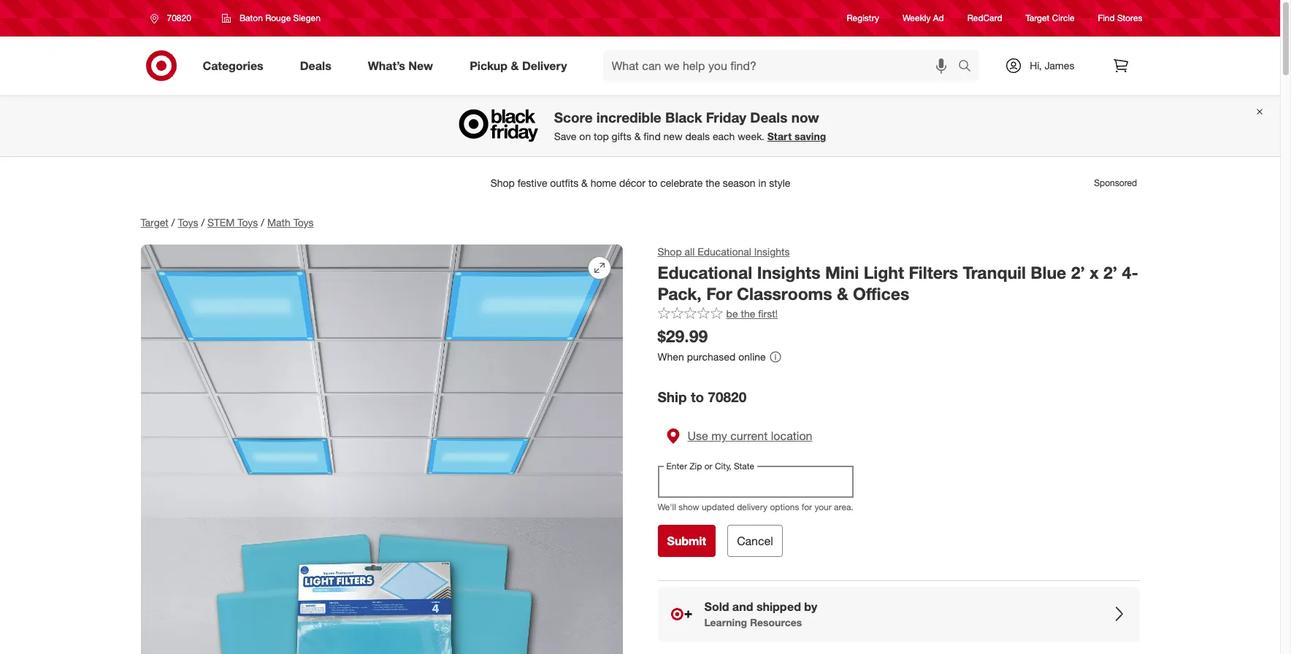 Task type: locate. For each thing, give the bounding box(es) containing it.
0 horizontal spatial deals
[[300, 58, 332, 73]]

1 2' from the left
[[1072, 262, 1086, 283]]

deals link
[[288, 50, 350, 82]]

score incredible black friday deals now save on top gifts & find new deals each week. start saving
[[554, 109, 827, 143]]

1 horizontal spatial deals
[[751, 109, 788, 126]]

fulfillment region
[[646, 377, 1140, 642]]

educational right all
[[698, 245, 752, 258]]

redcard link
[[968, 12, 1003, 25]]

math toys link
[[267, 216, 314, 229]]

0 vertical spatial insights
[[755, 245, 790, 258]]

& right pickup
[[511, 58, 519, 73]]

1 vertical spatial 70820
[[708, 389, 747, 406]]

1 vertical spatial &
[[635, 130, 641, 143]]

/
[[172, 216, 175, 229], [201, 216, 205, 229], [261, 216, 264, 229]]

&
[[511, 58, 519, 73], [635, 130, 641, 143], [837, 283, 849, 304]]

deals up start
[[751, 109, 788, 126]]

pickup
[[470, 58, 508, 73]]

& left the 'find'
[[635, 130, 641, 143]]

0 horizontal spatial target
[[141, 216, 169, 229]]

weekly ad
[[903, 13, 945, 24]]

score
[[554, 109, 593, 126]]

0 horizontal spatial 2'
[[1072, 262, 1086, 283]]

what's new link
[[356, 50, 452, 82]]

0 horizontal spatial &
[[511, 58, 519, 73]]

we'll show updated delivery options for your area.
[[658, 502, 854, 513]]

2 horizontal spatial toys
[[293, 216, 314, 229]]

2'
[[1072, 262, 1086, 283], [1104, 262, 1118, 283]]

0 horizontal spatial toys
[[178, 216, 198, 229]]

siegen
[[293, 12, 321, 23]]

1 horizontal spatial target
[[1026, 13, 1050, 24]]

2 horizontal spatial &
[[837, 283, 849, 304]]

1 horizontal spatial /
[[201, 216, 205, 229]]

toys left stem
[[178, 216, 198, 229]]

What can we help you find? suggestions appear below search field
[[603, 50, 962, 82]]

search button
[[952, 50, 987, 85]]

be the first! link
[[658, 307, 778, 322]]

pickup & delivery
[[470, 58, 567, 73]]

/ right "toys" link
[[201, 216, 205, 229]]

deals down siegen
[[300, 58, 332, 73]]

70820
[[167, 12, 191, 23], [708, 389, 747, 406]]

70820 right "to"
[[708, 389, 747, 406]]

delivery
[[522, 58, 567, 73]]

2' left x
[[1072, 262, 1086, 283]]

cancel
[[737, 534, 774, 549]]

0 horizontal spatial /
[[172, 216, 175, 229]]

0 vertical spatial &
[[511, 58, 519, 73]]

when purchased online
[[658, 351, 766, 363]]

target left "toys" link
[[141, 216, 169, 229]]

70820 inside 70820 dropdown button
[[167, 12, 191, 23]]

2 horizontal spatial /
[[261, 216, 264, 229]]

0 horizontal spatial 70820
[[167, 12, 191, 23]]

shop
[[658, 245, 682, 258]]

1 / from the left
[[172, 216, 175, 229]]

shop all educational insights educational insights mini light filters tranquil blue 2' x 2' 4- pack, for classrooms & offices
[[658, 245, 1139, 304]]

for
[[802, 502, 813, 513]]

your
[[815, 502, 832, 513]]

None text field
[[658, 466, 854, 498]]

0 vertical spatial target
[[1026, 13, 1050, 24]]

deals
[[300, 58, 332, 73], [751, 109, 788, 126]]

toys right stem
[[238, 216, 258, 229]]

/ left math
[[261, 216, 264, 229]]

classrooms
[[737, 283, 833, 304]]

0 vertical spatial 70820
[[167, 12, 191, 23]]

4-
[[1123, 262, 1139, 283]]

new
[[409, 58, 433, 73]]

be
[[727, 308, 738, 320]]

my
[[712, 429, 728, 443]]

target link
[[141, 216, 169, 229]]

new
[[664, 130, 683, 143]]

week.
[[738, 130, 765, 143]]

2' right x
[[1104, 262, 1118, 283]]

1 vertical spatial target
[[141, 216, 169, 229]]

online
[[739, 351, 766, 363]]

1 horizontal spatial toys
[[238, 216, 258, 229]]

baton rouge siegen button
[[213, 5, 330, 31]]

70820 button
[[141, 5, 207, 31]]

shipped
[[757, 600, 801, 615]]

use my current location link
[[658, 418, 854, 454]]

area.
[[834, 502, 854, 513]]

0 vertical spatial deals
[[300, 58, 332, 73]]

toys right math
[[293, 216, 314, 229]]

stem toys link
[[208, 216, 258, 229]]

to
[[691, 389, 704, 406]]

baton rouge siegen
[[240, 12, 321, 23]]

when
[[658, 351, 685, 363]]

options
[[770, 502, 800, 513]]

toys
[[178, 216, 198, 229], [238, 216, 258, 229], [293, 216, 314, 229]]

1 vertical spatial deals
[[751, 109, 788, 126]]

registry link
[[847, 12, 880, 25]]

find
[[1099, 13, 1115, 24]]

1 toys from the left
[[178, 216, 198, 229]]

purchased
[[687, 351, 736, 363]]

stem
[[208, 216, 235, 229]]

insights
[[755, 245, 790, 258], [757, 262, 821, 283]]

use my current location
[[688, 429, 813, 443]]

2 vertical spatial &
[[837, 283, 849, 304]]

& down mini
[[837, 283, 849, 304]]

submit
[[667, 534, 707, 549]]

1 horizontal spatial 70820
[[708, 389, 747, 406]]

friday
[[706, 109, 747, 126]]

rouge
[[265, 12, 291, 23]]

70820 inside the fulfillment region
[[708, 389, 747, 406]]

1 horizontal spatial &
[[635, 130, 641, 143]]

/ left "toys" link
[[172, 216, 175, 229]]

now
[[792, 109, 820, 126]]

educational up for
[[658, 262, 753, 283]]

sold
[[705, 600, 729, 615]]

categories
[[203, 58, 264, 73]]

target left circle
[[1026, 13, 1050, 24]]

weekly
[[903, 13, 931, 24]]

1 horizontal spatial 2'
[[1104, 262, 1118, 283]]

70820 left baton
[[167, 12, 191, 23]]

target circle link
[[1026, 12, 1075, 25]]



Task type: vqa. For each thing, say whether or not it's contained in the screenshot.
Math
yes



Task type: describe. For each thing, give the bounding box(es) containing it.
0 vertical spatial educational
[[698, 245, 752, 258]]

all
[[685, 245, 695, 258]]

use
[[688, 429, 709, 443]]

target / toys / stem toys / math toys
[[141, 216, 314, 229]]

current
[[731, 429, 768, 443]]

& inside shop all educational insights educational insights mini light filters tranquil blue 2' x 2' 4- pack, for classrooms & offices
[[837, 283, 849, 304]]

ship
[[658, 389, 687, 406]]

redcard
[[968, 13, 1003, 24]]

location
[[771, 429, 813, 443]]

weekly ad link
[[903, 12, 945, 25]]

find
[[644, 130, 661, 143]]

blue
[[1031, 262, 1067, 283]]

math
[[267, 216, 291, 229]]

pack,
[[658, 283, 702, 304]]

1 vertical spatial insights
[[757, 262, 821, 283]]

educational insights mini light filters tranquil blue 2' x 2' 4-pack, for classrooms & offices, 1 of 7 image
[[141, 245, 623, 655]]

ship to 70820
[[658, 389, 747, 406]]

3 toys from the left
[[293, 216, 314, 229]]

incredible
[[597, 109, 662, 126]]

each
[[713, 130, 735, 143]]

find stores link
[[1099, 12, 1143, 25]]

filters
[[909, 262, 959, 283]]

hi,
[[1030, 59, 1042, 72]]

mini
[[826, 262, 859, 283]]

the
[[741, 308, 756, 320]]

2 / from the left
[[201, 216, 205, 229]]

search
[[952, 60, 987, 74]]

target for target / toys / stem toys / math toys
[[141, 216, 169, 229]]

on
[[580, 130, 591, 143]]

cancel button
[[728, 525, 783, 558]]

sold and shipped by learning resources
[[705, 600, 818, 629]]

light
[[864, 262, 905, 283]]

top
[[594, 130, 609, 143]]

1 vertical spatial educational
[[658, 262, 753, 283]]

for
[[707, 283, 733, 304]]

stores
[[1118, 13, 1143, 24]]

first!
[[759, 308, 778, 320]]

toys link
[[178, 216, 198, 229]]

x
[[1090, 262, 1099, 283]]

black
[[666, 109, 703, 126]]

ad
[[934, 13, 945, 24]]

hi, james
[[1030, 59, 1075, 72]]

categories link
[[190, 50, 282, 82]]

pickup & delivery link
[[458, 50, 586, 82]]

deals
[[686, 130, 710, 143]]

learning
[[705, 617, 748, 629]]

updated
[[702, 502, 735, 513]]

& inside score incredible black friday deals now save on top gifts & find new deals each week. start saving
[[635, 130, 641, 143]]

what's
[[368, 58, 405, 73]]

resources
[[750, 617, 802, 629]]

show
[[679, 502, 700, 513]]

target for target circle
[[1026, 13, 1050, 24]]

saving
[[795, 130, 827, 143]]

2 2' from the left
[[1104, 262, 1118, 283]]

what's new
[[368, 58, 433, 73]]

james
[[1045, 59, 1075, 72]]

delivery
[[737, 502, 768, 513]]

2 toys from the left
[[238, 216, 258, 229]]

circle
[[1053, 13, 1075, 24]]

3 / from the left
[[261, 216, 264, 229]]

gifts
[[612, 130, 632, 143]]

advertisement region
[[129, 166, 1152, 201]]

offices
[[853, 283, 910, 304]]

deals inside score incredible black friday deals now save on top gifts & find new deals each week. start saving
[[751, 109, 788, 126]]

tranquil
[[963, 262, 1027, 283]]

by
[[805, 600, 818, 615]]

registry
[[847, 13, 880, 24]]

start
[[768, 130, 792, 143]]

submit button
[[658, 525, 716, 558]]

we'll
[[658, 502, 676, 513]]

and
[[733, 600, 754, 615]]

be the first!
[[727, 308, 778, 320]]

$29.99
[[658, 326, 708, 347]]

none text field inside the fulfillment region
[[658, 466, 854, 498]]

target circle
[[1026, 13, 1075, 24]]



